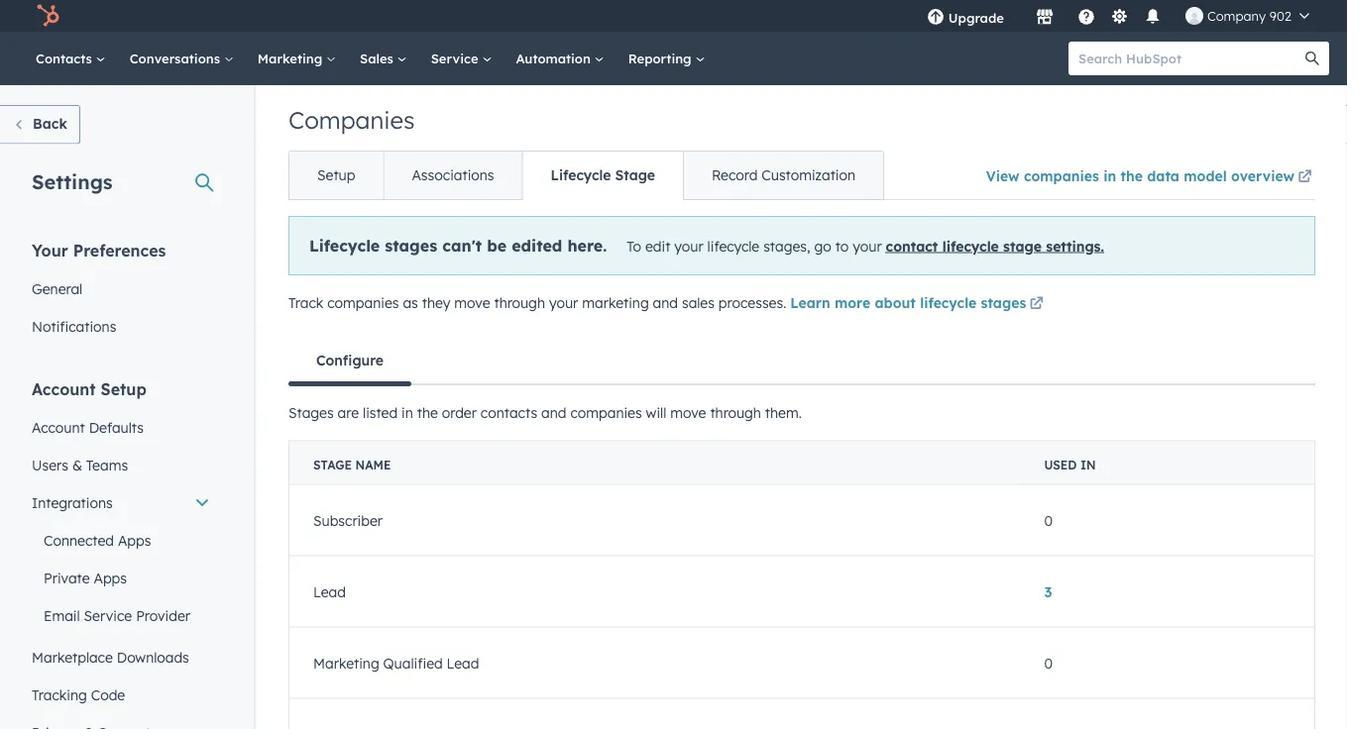 Task type: describe. For each thing, give the bounding box(es) containing it.
lifecycle for stages
[[920, 294, 977, 312]]

tracking code link
[[20, 677, 222, 714]]

they
[[422, 294, 450, 312]]

conversations link
[[118, 32, 246, 85]]

view
[[986, 167, 1020, 184]]

settings.
[[1046, 237, 1104, 255]]

them.
[[765, 404, 802, 421]]

email service provider
[[44, 607, 190, 625]]

connected apps link
[[20, 522, 222, 560]]

contacts
[[36, 50, 96, 66]]

about
[[875, 294, 916, 312]]

hubspot link
[[24, 4, 74, 28]]

name
[[356, 458, 391, 472]]

contacts link
[[24, 32, 118, 85]]

marketing link
[[246, 32, 348, 85]]

mateo roberts image
[[1186, 7, 1204, 25]]

help button
[[1070, 0, 1103, 32]]

processes.
[[719, 294, 787, 312]]

order
[[442, 404, 477, 421]]

configure
[[316, 351, 384, 369]]

settings link
[[1107, 5, 1132, 26]]

Search HubSpot search field
[[1069, 42, 1312, 75]]

account for account defaults
[[32, 419, 85, 436]]

upgrade
[[949, 9, 1004, 26]]

edited
[[512, 235, 562, 255]]

companies for view
[[1024, 167, 1099, 184]]

&
[[72, 457, 82, 474]]

track companies as they move through your marketing and sales processes.
[[289, 294, 790, 312]]

record customization
[[712, 167, 856, 184]]

your preferences element
[[20, 239, 222, 346]]

tab panel containing stages are listed in the order contacts and companies will move through them.
[[289, 384, 1316, 730]]

hubspot image
[[36, 4, 59, 28]]

sales link
[[348, 32, 419, 85]]

apps for connected apps
[[118, 532, 151, 549]]

qualified
[[383, 655, 443, 672]]

move inside tab panel
[[670, 404, 706, 421]]

1 vertical spatial lead
[[447, 655, 479, 672]]

associations
[[412, 167, 494, 184]]

0 vertical spatial stages
[[385, 235, 437, 255]]

view companies in the data model overview link
[[986, 154, 1316, 199]]

more
[[835, 294, 871, 312]]

email service provider link
[[20, 597, 222, 635]]

be
[[487, 235, 507, 255]]

0 for subscriber
[[1044, 512, 1053, 529]]

here.
[[567, 235, 607, 255]]

marketplace downloads
[[32, 649, 189, 666]]

private apps link
[[20, 560, 222, 597]]

setup inside the 'account setup' element
[[101, 379, 147, 399]]

listed
[[363, 404, 398, 421]]

contacts
[[481, 404, 537, 421]]

settings
[[32, 169, 113, 194]]

search image
[[1306, 52, 1320, 65]]

lifecycle for lifecycle stages can't be edited here.
[[309, 235, 380, 255]]

upgrade image
[[927, 9, 945, 27]]

integrations button
[[20, 484, 222, 522]]

track
[[289, 294, 323, 312]]

general
[[32, 280, 83, 297]]

menu containing company 902
[[913, 0, 1324, 32]]

general link
[[20, 270, 222, 308]]

private apps
[[44, 570, 127, 587]]

stages
[[289, 404, 334, 421]]

lifecycle for stages,
[[708, 237, 760, 255]]

link opens in a new window image for learn more about lifecycle stages
[[1030, 298, 1044, 312]]

search button
[[1296, 42, 1330, 75]]

provider
[[136, 607, 190, 625]]

apps for private apps
[[94, 570, 127, 587]]

reporting link
[[616, 32, 717, 85]]

0 vertical spatial the
[[1121, 167, 1143, 184]]

downloads
[[117, 649, 189, 666]]

associations link
[[383, 152, 522, 199]]

sales
[[360, 50, 397, 66]]

to
[[627, 237, 642, 255]]

settings image
[[1111, 8, 1129, 26]]

overview
[[1231, 167, 1295, 184]]

1 horizontal spatial and
[[653, 294, 678, 312]]

account defaults
[[32, 419, 144, 436]]

code
[[91, 687, 125, 704]]

used in
[[1044, 458, 1096, 472]]

help image
[[1078, 9, 1095, 27]]

lifecycle stage
[[551, 167, 655, 184]]

account setup element
[[20, 378, 222, 730]]

marketing for marketing qualified lead
[[313, 655, 379, 672]]

learn more about lifecycle stages link
[[790, 293, 1047, 317]]

tracking
[[32, 687, 87, 704]]

subscriber
[[313, 512, 383, 529]]

3 button
[[1044, 583, 1052, 601]]

configure link
[[289, 337, 411, 387]]

marketing
[[582, 294, 649, 312]]

can't
[[442, 235, 482, 255]]



Task type: locate. For each thing, give the bounding box(es) containing it.
contact lifecycle stage settings. link
[[886, 237, 1104, 255]]

1 horizontal spatial through
[[710, 404, 761, 421]]

link opens in a new window image for view companies in the data model overview
[[1298, 171, 1312, 184]]

lifecycle up here. at the top left
[[551, 167, 611, 184]]

1 vertical spatial service
[[84, 607, 132, 625]]

marketing left the qualified
[[313, 655, 379, 672]]

your
[[32, 240, 68, 260]]

0 for marketing qualified lead
[[1044, 655, 1053, 672]]

back link
[[0, 105, 80, 144]]

1 horizontal spatial your
[[674, 237, 704, 255]]

your left marketing
[[549, 294, 578, 312]]

setup
[[317, 167, 355, 184], [101, 379, 147, 399]]

0 horizontal spatial stage
[[313, 458, 352, 472]]

in right used
[[1081, 458, 1096, 472]]

setup inside the setup link
[[317, 167, 355, 184]]

lead
[[313, 583, 346, 601], [447, 655, 479, 672]]

lifecycle stages can't be edited here.
[[309, 235, 607, 255]]

0 horizontal spatial lead
[[313, 583, 346, 601]]

lifecycle right about
[[920, 294, 977, 312]]

navigation
[[289, 151, 884, 200]]

1 horizontal spatial stage
[[615, 167, 655, 184]]

marketplaces button
[[1024, 0, 1066, 32]]

2 vertical spatial in
[[1081, 458, 1096, 472]]

link opens in a new window image inside learn more about lifecycle stages link
[[1030, 298, 1044, 312]]

marketplace
[[32, 649, 113, 666]]

0 vertical spatial account
[[32, 379, 96, 399]]

1 vertical spatial stages
[[981, 294, 1026, 312]]

companies right view
[[1024, 167, 1099, 184]]

1 horizontal spatial move
[[670, 404, 706, 421]]

integrations
[[32, 494, 113, 512]]

apps inside the private apps link
[[94, 570, 127, 587]]

tracking code
[[32, 687, 125, 704]]

stage left name
[[313, 458, 352, 472]]

0 vertical spatial stage
[[615, 167, 655, 184]]

0 vertical spatial lifecycle
[[551, 167, 611, 184]]

through
[[494, 294, 545, 312], [710, 404, 761, 421]]

companies inside view companies in the data model overview link
[[1024, 167, 1099, 184]]

account for account setup
[[32, 379, 96, 399]]

service inside "link"
[[84, 607, 132, 625]]

1 vertical spatial companies
[[327, 294, 399, 312]]

lifecycle inside lifecycle stage link
[[551, 167, 611, 184]]

as
[[403, 294, 418, 312]]

stages down contact lifecycle stage settings. link
[[981, 294, 1026, 312]]

1 horizontal spatial service
[[431, 50, 482, 66]]

0 horizontal spatial setup
[[101, 379, 147, 399]]

2 horizontal spatial your
[[853, 237, 882, 255]]

0 horizontal spatial lifecycle
[[309, 235, 380, 255]]

in right listed
[[402, 404, 413, 421]]

lifecycle
[[551, 167, 611, 184], [309, 235, 380, 255]]

service right sales link
[[431, 50, 482, 66]]

0 vertical spatial marketing
[[258, 50, 326, 66]]

1 account from the top
[[32, 379, 96, 399]]

connected
[[44, 532, 114, 549]]

0 horizontal spatial companies
[[327, 294, 399, 312]]

companies
[[1024, 167, 1099, 184], [327, 294, 399, 312], [570, 404, 642, 421]]

0 horizontal spatial stages
[[385, 235, 437, 255]]

0 vertical spatial and
[[653, 294, 678, 312]]

view companies in the data model overview
[[986, 167, 1295, 184]]

reporting
[[628, 50, 695, 66]]

1 vertical spatial account
[[32, 419, 85, 436]]

lifecycle left stage
[[943, 237, 999, 255]]

1 horizontal spatial stages
[[981, 294, 1026, 312]]

0 horizontal spatial through
[[494, 294, 545, 312]]

0 horizontal spatial your
[[549, 294, 578, 312]]

lifecycle left stages,
[[708, 237, 760, 255]]

will
[[646, 404, 667, 421]]

0 horizontal spatial and
[[541, 404, 567, 421]]

stages are listed in the order contacts and companies will move through them.
[[289, 404, 802, 421]]

apps
[[118, 532, 151, 549], [94, 570, 127, 587]]

stage
[[615, 167, 655, 184], [313, 458, 352, 472]]

through left them.
[[710, 404, 761, 421]]

lifecycle
[[708, 237, 760, 255], [943, 237, 999, 255], [920, 294, 977, 312]]

0 vertical spatial in
[[1104, 167, 1117, 184]]

2 0 from the top
[[1044, 655, 1053, 672]]

companies left will
[[570, 404, 642, 421]]

marketplaces image
[[1036, 9, 1054, 27]]

account up users
[[32, 419, 85, 436]]

0 down 3 button
[[1044, 655, 1053, 672]]

apps inside connected apps link
[[118, 532, 151, 549]]

1 vertical spatial marketing
[[313, 655, 379, 672]]

stage name
[[313, 458, 391, 472]]

1 vertical spatial lifecycle
[[309, 235, 380, 255]]

and right 'contacts'
[[541, 404, 567, 421]]

1 vertical spatial apps
[[94, 570, 127, 587]]

edit
[[645, 237, 671, 255]]

1 0 from the top
[[1044, 512, 1053, 529]]

in left "data"
[[1104, 167, 1117, 184]]

customization
[[762, 167, 856, 184]]

0 down used
[[1044, 512, 1053, 529]]

link opens in a new window image inside view companies in the data model overview link
[[1298, 171, 1312, 184]]

marketing for marketing
[[258, 50, 326, 66]]

stage
[[1003, 237, 1042, 255]]

learn
[[790, 294, 831, 312]]

contact
[[886, 237, 938, 255]]

1 horizontal spatial the
[[1121, 167, 1143, 184]]

0 vertical spatial through
[[494, 294, 545, 312]]

1 vertical spatial move
[[670, 404, 706, 421]]

link opens in a new window image
[[1298, 166, 1312, 189]]

marketing
[[258, 50, 326, 66], [313, 655, 379, 672]]

1 vertical spatial stage
[[313, 458, 352, 472]]

lead right the qualified
[[447, 655, 479, 672]]

users
[[32, 457, 68, 474]]

company
[[1207, 7, 1266, 24]]

to
[[835, 237, 849, 255]]

your right edit
[[674, 237, 704, 255]]

your
[[674, 237, 704, 255], [853, 237, 882, 255], [549, 294, 578, 312]]

0 vertical spatial companies
[[1024, 167, 1099, 184]]

0 vertical spatial apps
[[118, 532, 151, 549]]

notifications image
[[1144, 9, 1162, 27]]

your right to
[[853, 237, 882, 255]]

stages left can't at the top of the page
[[385, 235, 437, 255]]

0 horizontal spatial in
[[402, 404, 413, 421]]

users & teams
[[32, 457, 128, 474]]

notifications
[[32, 318, 116, 335]]

1 vertical spatial 0
[[1044, 655, 1053, 672]]

1 vertical spatial through
[[710, 404, 761, 421]]

setup down companies
[[317, 167, 355, 184]]

service
[[431, 50, 482, 66], [84, 607, 132, 625]]

learn more about lifecycle stages
[[790, 294, 1026, 312]]

1 horizontal spatial lifecycle
[[551, 167, 611, 184]]

the
[[1121, 167, 1143, 184], [417, 404, 438, 421]]

apps down integrations button
[[118, 532, 151, 549]]

0 vertical spatial 0
[[1044, 512, 1053, 529]]

companies left the as in the top left of the page
[[327, 294, 399, 312]]

1 horizontal spatial companies
[[570, 404, 642, 421]]

notifications button
[[1136, 0, 1170, 32]]

0 horizontal spatial service
[[84, 607, 132, 625]]

company 902 button
[[1174, 0, 1322, 32]]

and left sales
[[653, 294, 678, 312]]

users & teams link
[[20, 447, 222, 484]]

0
[[1044, 512, 1053, 529], [1044, 655, 1053, 672]]

0 vertical spatial setup
[[317, 167, 355, 184]]

move right they
[[454, 294, 490, 312]]

lifecycle up track
[[309, 235, 380, 255]]

1 horizontal spatial in
[[1081, 458, 1096, 472]]

1 horizontal spatial setup
[[317, 167, 355, 184]]

3
[[1044, 583, 1052, 601]]

menu
[[913, 0, 1324, 32]]

and
[[653, 294, 678, 312], [541, 404, 567, 421]]

stage up to at the top left
[[615, 167, 655, 184]]

model
[[1184, 167, 1227, 184]]

the left "data"
[[1121, 167, 1143, 184]]

1 vertical spatial setup
[[101, 379, 147, 399]]

automation link
[[504, 32, 616, 85]]

lifecycle for lifecycle stage
[[551, 167, 611, 184]]

account defaults link
[[20, 409, 222, 447]]

data
[[1147, 167, 1180, 184]]

go
[[814, 237, 832, 255]]

account inside account defaults link
[[32, 419, 85, 436]]

sales
[[682, 294, 715, 312]]

companies for track
[[327, 294, 399, 312]]

2 account from the top
[[32, 419, 85, 436]]

0 vertical spatial move
[[454, 294, 490, 312]]

navigation containing setup
[[289, 151, 884, 200]]

tab panel
[[289, 384, 1316, 730]]

account up account defaults
[[32, 379, 96, 399]]

0 horizontal spatial the
[[417, 404, 438, 421]]

1 vertical spatial the
[[417, 404, 438, 421]]

1 vertical spatial and
[[541, 404, 567, 421]]

notifications link
[[20, 308, 222, 346]]

connected apps
[[44, 532, 151, 549]]

link opens in a new window image
[[1298, 171, 1312, 184], [1030, 293, 1044, 317], [1030, 298, 1044, 312]]

2 vertical spatial companies
[[570, 404, 642, 421]]

0 vertical spatial service
[[431, 50, 482, 66]]

preferences
[[73, 240, 166, 260]]

service down the private apps link
[[84, 607, 132, 625]]

1 horizontal spatial lead
[[447, 655, 479, 672]]

1 vertical spatial in
[[402, 404, 413, 421]]

setup up account defaults link
[[101, 379, 147, 399]]

0 horizontal spatial move
[[454, 294, 490, 312]]

0 vertical spatial lead
[[313, 583, 346, 601]]

lead down subscriber
[[313, 583, 346, 601]]

account setup
[[32, 379, 147, 399]]

are
[[338, 404, 359, 421]]

record customization link
[[683, 152, 883, 199]]

used
[[1044, 458, 1077, 472]]

record
[[712, 167, 758, 184]]

902
[[1270, 7, 1292, 24]]

marketing up companies
[[258, 50, 326, 66]]

to edit your lifecycle stages, go to your contact lifecycle stage settings.
[[627, 237, 1104, 255]]

conversations
[[130, 50, 224, 66]]

automation
[[516, 50, 595, 66]]

lifecycle stage link
[[522, 152, 683, 199]]

company 902
[[1207, 7, 1292, 24]]

move right will
[[670, 404, 706, 421]]

back
[[33, 115, 67, 132]]

through down 'edited' at the top of page
[[494, 294, 545, 312]]

2 horizontal spatial in
[[1104, 167, 1117, 184]]

2 horizontal spatial companies
[[1024, 167, 1099, 184]]

marketing qualified lead
[[313, 655, 479, 672]]

the left order
[[417, 404, 438, 421]]

private
[[44, 570, 90, 587]]

marketplace downloads link
[[20, 639, 222, 677]]

lifecycle inside learn more about lifecycle stages link
[[920, 294, 977, 312]]

teams
[[86, 457, 128, 474]]

setup link
[[290, 152, 383, 199]]

your preferences
[[32, 240, 166, 260]]

apps up email service provider
[[94, 570, 127, 587]]



Task type: vqa. For each thing, say whether or not it's contained in the screenshot.
TAB PANEL
yes



